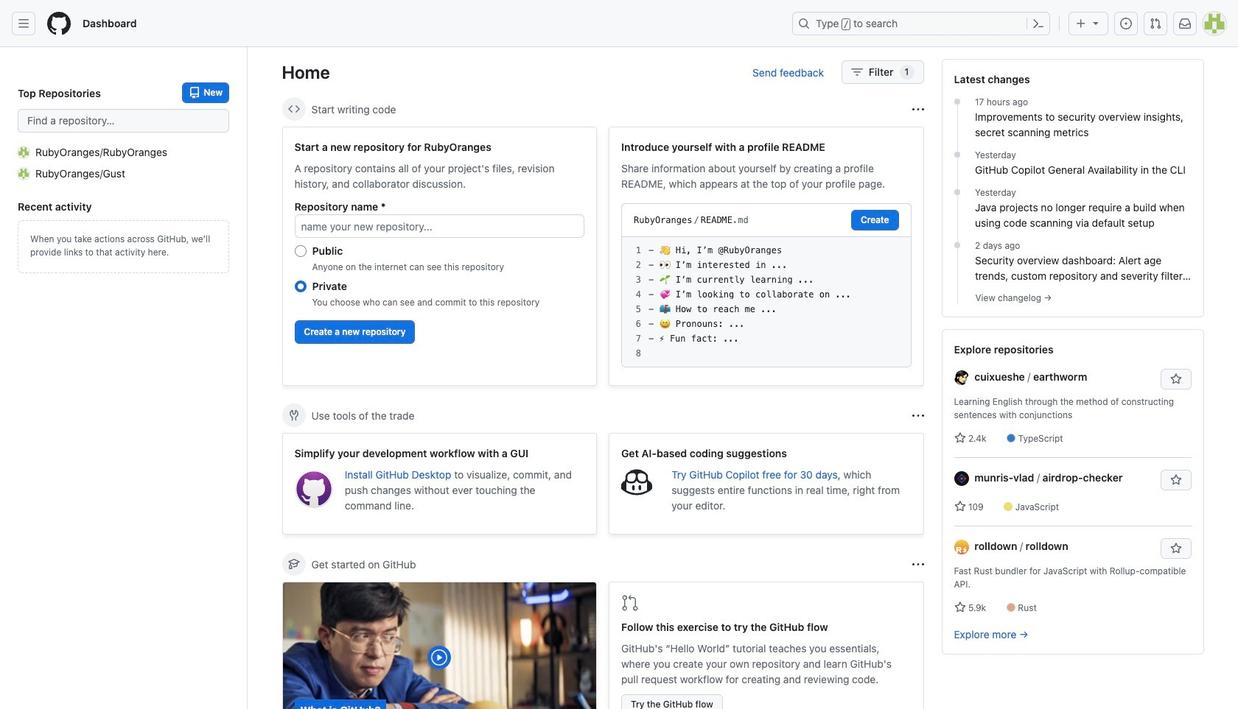 Task type: locate. For each thing, give the bounding box(es) containing it.
issue opened image
[[1121, 18, 1132, 29]]

code image
[[288, 103, 300, 115]]

0 vertical spatial star this repository image
[[1170, 374, 1182, 386]]

1 vertical spatial star image
[[954, 602, 966, 614]]

0 vertical spatial star image
[[954, 433, 966, 445]]

introduce yourself with a profile readme element
[[609, 127, 924, 386]]

2 why am i seeing this? image from the top
[[912, 559, 924, 571]]

star image for the @rolldown profile image
[[954, 602, 966, 614]]

Top Repositories search field
[[18, 109, 229, 133]]

0 horizontal spatial git pull request image
[[621, 595, 639, 613]]

star image
[[954, 433, 966, 445], [954, 602, 966, 614]]

0 vertical spatial git pull request image
[[1150, 18, 1162, 29]]

notifications image
[[1180, 18, 1191, 29]]

star this repository image for @cuixueshe profile 'icon'
[[1170, 374, 1182, 386]]

2 star this repository image from the top
[[1170, 475, 1182, 487]]

none submit inside introduce yourself with a profile readme 'element'
[[852, 210, 899, 231]]

star image for @cuixueshe profile 'icon'
[[954, 433, 966, 445]]

why am i seeing this? image
[[912, 410, 924, 422], [912, 559, 924, 571]]

1 dot fill image from the top
[[952, 96, 964, 108]]

2 vertical spatial star this repository image
[[1170, 543, 1182, 555]]

git pull request image
[[1150, 18, 1162, 29], [621, 595, 639, 613]]

try the github flow element
[[609, 582, 924, 710]]

@rolldown profile image
[[954, 541, 969, 555]]

1 vertical spatial why am i seeing this? image
[[912, 559, 924, 571]]

3 star this repository image from the top
[[1170, 543, 1182, 555]]

star this repository image for the @rolldown profile image
[[1170, 543, 1182, 555]]

1 why am i seeing this? image from the top
[[912, 410, 924, 422]]

4 dot fill image from the top
[[952, 240, 964, 251]]

2 star image from the top
[[954, 602, 966, 614]]

None radio
[[295, 246, 306, 257], [295, 281, 306, 293], [295, 246, 306, 257], [295, 281, 306, 293]]

star this repository image
[[1170, 374, 1182, 386], [1170, 475, 1182, 487], [1170, 543, 1182, 555]]

0 vertical spatial why am i seeing this? image
[[912, 410, 924, 422]]

1 vertical spatial star this repository image
[[1170, 475, 1182, 487]]

star image down the @rolldown profile image
[[954, 602, 966, 614]]

tools image
[[288, 410, 300, 422]]

1 star image from the top
[[954, 433, 966, 445]]

start a new repository element
[[282, 127, 597, 386]]

1 vertical spatial git pull request image
[[621, 595, 639, 613]]

dot fill image
[[952, 96, 964, 108], [952, 149, 964, 161], [952, 187, 964, 198], [952, 240, 964, 251]]

play image
[[431, 650, 448, 667]]

star image up @munris-vlad profile icon
[[954, 433, 966, 445]]

None submit
[[852, 210, 899, 231]]

gust image
[[18, 168, 29, 180]]

1 star this repository image from the top
[[1170, 374, 1182, 386]]



Task type: describe. For each thing, give the bounding box(es) containing it.
filter image
[[851, 66, 863, 78]]

simplify your development workflow with a gui element
[[282, 433, 597, 535]]

@cuixueshe profile image
[[954, 371, 969, 386]]

@munris-vlad profile image
[[954, 472, 969, 487]]

triangle down image
[[1090, 17, 1102, 29]]

1 horizontal spatial git pull request image
[[1150, 18, 1162, 29]]

why am i seeing this? image for the get ai-based coding suggestions element
[[912, 410, 924, 422]]

what is github? element
[[282, 582, 597, 710]]

homepage image
[[47, 12, 71, 35]]

why am i seeing this? image
[[912, 104, 924, 115]]

3 dot fill image from the top
[[952, 187, 964, 198]]

explore repositories navigation
[[942, 330, 1204, 655]]

mortar board image
[[288, 559, 300, 571]]

plus image
[[1076, 18, 1087, 29]]

github desktop image
[[295, 470, 333, 509]]

explore element
[[942, 59, 1204, 710]]

why am i seeing this? image for try the github flow element
[[912, 559, 924, 571]]

get ai-based coding suggestions element
[[609, 433, 924, 535]]

star this repository image for @munris-vlad profile icon
[[1170, 475, 1182, 487]]

Find a repository… text field
[[18, 109, 229, 133]]

git pull request image inside try the github flow element
[[621, 595, 639, 613]]

command palette image
[[1033, 18, 1045, 29]]

rubyoranges image
[[18, 146, 29, 158]]

name your new repository... text field
[[295, 215, 585, 238]]

star image
[[954, 501, 966, 513]]

what is github? image
[[283, 583, 596, 710]]

2 dot fill image from the top
[[952, 149, 964, 161]]



Task type: vqa. For each thing, say whether or not it's contained in the screenshot.
try the github flow element
yes



